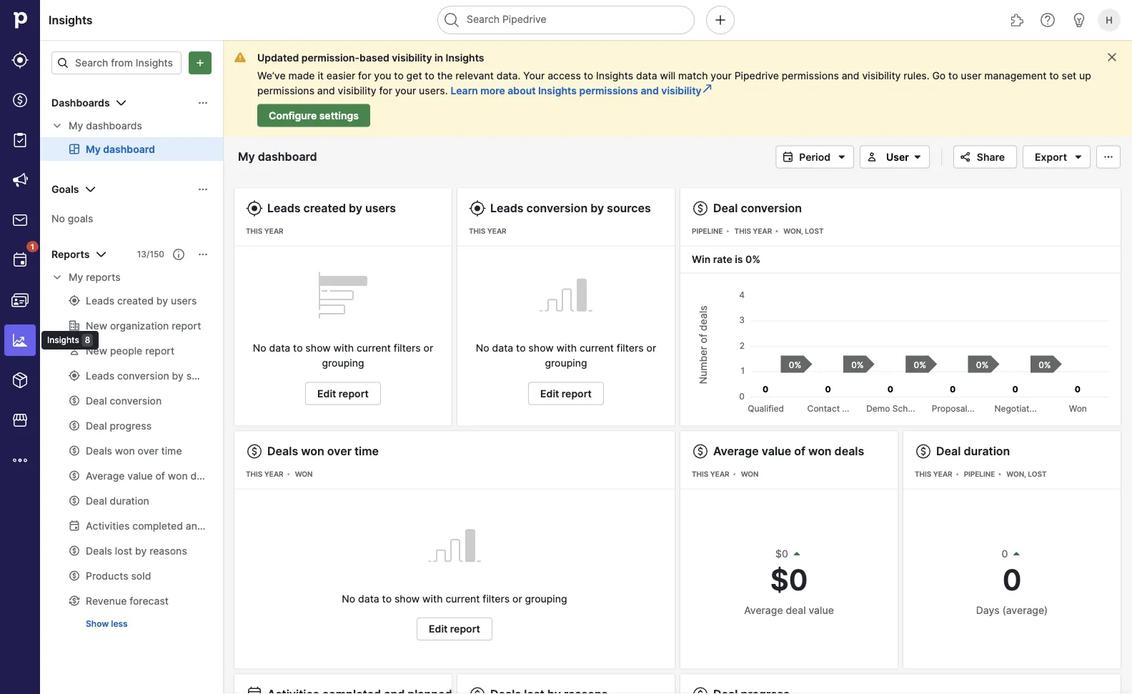 Task type: vqa. For each thing, say whether or not it's contained in the screenshot.
the Insights
yes



Task type: describe. For each thing, give the bounding box(es) containing it.
will
[[660, 69, 676, 82]]

deal duration
[[937, 444, 1011, 458]]

sources
[[607, 201, 651, 215]]

menu containing insights
[[0, 0, 99, 694]]

1 horizontal spatial and
[[641, 85, 659, 97]]

insights right home icon
[[49, 13, 93, 27]]

created
[[304, 201, 346, 215]]

average for average value of won deals
[[714, 444, 759, 458]]

visibility up get
[[392, 51, 432, 64]]

deal
[[786, 604, 806, 616]]

easier
[[327, 69, 356, 82]]

My dashboard field
[[235, 148, 338, 166]]

color secondary image for my reports
[[51, 272, 63, 283]]

with for time
[[423, 593, 443, 605]]

more image
[[11, 452, 29, 469]]

quick help image
[[1040, 11, 1057, 29]]

time
[[355, 444, 379, 458]]

my for my reports
[[69, 271, 83, 284]]

in
[[435, 51, 443, 64]]

leads created by users
[[267, 201, 396, 215]]

1 vertical spatial your
[[395, 85, 416, 97]]

grouping for sources
[[545, 357, 587, 369]]

insights 8
[[47, 335, 90, 345]]

pipedrive
[[735, 69, 779, 82]]

show for deals won over time
[[395, 593, 420, 605]]

edit for users
[[318, 388, 336, 400]]

home image
[[9, 9, 31, 31]]

1 horizontal spatial value
[[809, 604, 834, 616]]

1 won from the left
[[301, 444, 325, 458]]

2 horizontal spatial color secondary image
[[909, 151, 927, 163]]

color primary image inside period button
[[780, 151, 797, 163]]

contacts image
[[11, 292, 29, 309]]

configure
[[269, 109, 317, 122]]

or for leads conversion by sources
[[647, 342, 657, 354]]

user
[[887, 151, 909, 163]]

made
[[289, 69, 315, 82]]

edit report for users
[[318, 388, 369, 400]]

days (average)
[[977, 604, 1049, 616]]

based
[[360, 51, 390, 64]]

export
[[1036, 151, 1068, 163]]

goals button
[[40, 178, 223, 201]]

match
[[679, 69, 708, 82]]

quick add image
[[712, 11, 729, 29]]

days
[[977, 604, 1000, 616]]

you
[[374, 69, 392, 82]]

the
[[437, 69, 453, 82]]

won, lost for deal conversion
[[784, 227, 824, 236]]

edit report button for time
[[417, 618, 493, 641]]

edit report for time
[[429, 623, 481, 635]]

by for created
[[349, 201, 363, 215]]

current for sources
[[580, 342, 614, 354]]

data for leads created by users
[[269, 342, 291, 354]]

share
[[977, 151, 1005, 163]]

with for sources
[[557, 342, 577, 354]]

with for users
[[334, 342, 354, 354]]

about
[[508, 85, 536, 97]]

color undefined image
[[11, 252, 29, 269]]

8
[[85, 335, 90, 345]]

visibility left rules.
[[863, 69, 901, 82]]

learn more about insights permissions and visibility
[[451, 85, 702, 97]]

h button
[[1096, 6, 1124, 34]]

insights inside we've made it easier for you to get to the relevant data. your access to insights data will match your pipedrive permissions and visibility rules. go to user management to set up permissions and visibility for your users.
[[596, 69, 634, 82]]

it
[[318, 69, 324, 82]]

rate
[[713, 254, 733, 266]]

color positive image for $0
[[792, 548, 803, 560]]

show less button
[[80, 616, 134, 633]]

visibility inside learn more about insights permissions and visibility link
[[662, 85, 702, 97]]

color warning image
[[235, 51, 246, 63]]

0 horizontal spatial permissions
[[257, 85, 315, 97]]

projects image
[[11, 132, 29, 149]]

1
[[31, 242, 34, 251]]

configure settings link
[[257, 104, 370, 127]]

my dashboards
[[69, 120, 142, 132]]

configure settings
[[269, 109, 359, 122]]

color secondary image
[[51, 120, 63, 132]]

2 horizontal spatial permissions
[[782, 69, 839, 82]]

we've
[[257, 69, 286, 82]]

h
[[1106, 14, 1113, 25]]

permission-
[[302, 51, 360, 64]]

report for sources
[[562, 388, 592, 400]]

13/150
[[137, 249, 164, 260]]

dashboards button
[[40, 92, 223, 114]]

deals
[[267, 444, 298, 458]]

deal for deal duration
[[937, 444, 961, 458]]

average for average deal value
[[745, 604, 783, 616]]

deals image
[[11, 92, 29, 109]]

sales assistant image
[[1071, 11, 1088, 29]]

period button
[[776, 146, 855, 168]]

updated permission-based visibility in insights
[[257, 51, 485, 64]]

no for leads conversion by sources
[[476, 342, 490, 354]]

report for users
[[339, 388, 369, 400]]

up
[[1080, 69, 1092, 82]]

win
[[692, 254, 711, 266]]

current for users
[[357, 342, 391, 354]]

we've made it easier for you to get to the relevant data. your access to insights data will match your pipedrive permissions and visibility rules. go to user management to set up permissions and visibility for your users.
[[257, 69, 1092, 97]]

share button
[[954, 146, 1018, 168]]

edit report button for sources
[[529, 382, 604, 405]]

filters for sources
[[617, 342, 644, 354]]

users
[[365, 201, 396, 215]]

set
[[1062, 69, 1077, 82]]

relevant
[[456, 69, 494, 82]]

no for leads created by users
[[253, 342, 267, 354]]

deals won over time
[[267, 444, 379, 458]]

color link image
[[702, 83, 713, 94]]

duration
[[964, 444, 1011, 458]]

Search Pipedrive field
[[438, 6, 695, 34]]

campaigns image
[[11, 172, 29, 189]]

Search from Insights text field
[[51, 51, 182, 74]]

dashboards inside dashboards "button"
[[51, 97, 110, 109]]

average value of won deals link
[[714, 444, 865, 458]]

updated
[[257, 51, 299, 64]]

leads conversion by sources link
[[491, 201, 651, 215]]

color primary image inside dashboards "button"
[[113, 94, 130, 112]]

average value of won deals
[[714, 444, 865, 458]]

products image
[[11, 372, 29, 389]]

over
[[327, 444, 352, 458]]

0 vertical spatial for
[[358, 69, 371, 82]]

data for deals won over time
[[358, 593, 380, 605]]

edit report button for users
[[305, 382, 381, 405]]

1 vertical spatial 0
[[1003, 562, 1022, 597]]

sales inbox image
[[11, 212, 29, 229]]

1 horizontal spatial permissions
[[580, 85, 639, 97]]

filters for time
[[483, 593, 510, 605]]

deal conversion link
[[714, 201, 802, 215]]

user
[[961, 69, 982, 82]]



Task type: locate. For each thing, give the bounding box(es) containing it.
show
[[306, 342, 331, 354], [529, 342, 554, 354], [395, 593, 420, 605]]

won for average
[[741, 470, 759, 479]]

users.
[[419, 85, 448, 97]]

0 vertical spatial average
[[714, 444, 759, 458]]

and down it
[[317, 85, 335, 97]]

goals
[[51, 183, 79, 196], [68, 212, 93, 225]]

average left deal at the right bottom of the page
[[745, 604, 783, 616]]

0 horizontal spatial lost
[[805, 227, 824, 236]]

0 horizontal spatial leads
[[267, 201, 301, 215]]

1 vertical spatial for
[[379, 85, 393, 97]]

2 won from the left
[[809, 444, 832, 458]]

or for deals won over time
[[513, 593, 523, 605]]

for
[[358, 69, 371, 82], [379, 85, 393, 97]]

learn more about insights permissions and visibility link
[[451, 83, 713, 97]]

1 horizontal spatial or
[[513, 593, 523, 605]]

show less
[[86, 619, 128, 629]]

deals won over time link
[[267, 444, 379, 458]]

my right color secondary icon
[[69, 120, 83, 132]]

insights up learn more about insights permissions and visibility link at the top of page
[[596, 69, 634, 82]]

lost for deal conversion
[[805, 227, 824, 236]]

marketplace image
[[11, 412, 29, 429]]

data.
[[497, 69, 521, 82]]

0 vertical spatial $0
[[776, 548, 789, 560]]

filters
[[394, 342, 421, 354], [617, 342, 644, 354], [483, 593, 510, 605]]

0 horizontal spatial pipeline
[[692, 227, 723, 236]]

won for deals
[[295, 470, 313, 479]]

0 horizontal spatial edit report
[[318, 388, 369, 400]]

rules.
[[904, 69, 930, 82]]

edit report button
[[305, 382, 381, 405], [529, 382, 604, 405], [417, 618, 493, 641]]

this
[[246, 227, 263, 236], [469, 227, 486, 236], [735, 227, 751, 236], [246, 470, 263, 479], [692, 470, 709, 479], [915, 470, 932, 479]]

access
[[548, 69, 581, 82]]

0 vertical spatial value
[[762, 444, 792, 458]]

data for leads conversion by sources
[[492, 342, 514, 354]]

won, lost down deal conversion
[[784, 227, 824, 236]]

1 vertical spatial average
[[745, 604, 783, 616]]

1 horizontal spatial edit report button
[[417, 618, 493, 641]]

report for time
[[450, 623, 481, 635]]

value
[[762, 444, 792, 458], [809, 604, 834, 616]]

2 horizontal spatial current
[[580, 342, 614, 354]]

1 horizontal spatial edit report
[[429, 623, 481, 635]]

more
[[481, 85, 505, 97]]

to
[[394, 69, 404, 82], [425, 69, 435, 82], [584, 69, 594, 82], [949, 69, 959, 82], [1050, 69, 1060, 82], [293, 342, 303, 354], [516, 342, 526, 354], [382, 593, 392, 605]]

my reports
[[69, 271, 121, 284]]

2 horizontal spatial and
[[842, 69, 860, 82]]

edit report for sources
[[541, 388, 592, 400]]

won, lost down 'duration'
[[1007, 470, 1047, 479]]

won left over
[[301, 444, 325, 458]]

1 my from the top
[[69, 120, 83, 132]]

settings
[[319, 109, 359, 122]]

won, for deal conversion
[[784, 227, 804, 236]]

is
[[735, 254, 743, 266]]

0 vertical spatial 0
[[1002, 548, 1009, 560]]

deal left 'duration'
[[937, 444, 961, 458]]

leads for leads conversion by sources
[[491, 201, 524, 215]]

1 vertical spatial value
[[809, 604, 834, 616]]

dashboards down dashboards "button"
[[86, 120, 142, 132]]

0 horizontal spatial conversion
[[527, 201, 588, 215]]

your
[[524, 69, 545, 82]]

1 horizontal spatial filters
[[483, 593, 510, 605]]

show for leads conversion by sources
[[529, 342, 554, 354]]

2 horizontal spatial or
[[647, 342, 657, 354]]

and left color link image
[[641, 85, 659, 97]]

0 horizontal spatial won,
[[784, 227, 804, 236]]

permissions down we've
[[257, 85, 315, 97]]

2 horizontal spatial with
[[557, 342, 577, 354]]

and left rules.
[[842, 69, 860, 82]]

1 leads from the left
[[267, 201, 301, 215]]

color primary inverted image
[[192, 57, 209, 69]]

show for leads created by users
[[306, 342, 331, 354]]

2 by from the left
[[591, 201, 604, 215]]

0 horizontal spatial current
[[357, 342, 391, 354]]

leads
[[267, 201, 301, 215], [491, 201, 524, 215]]

goals down goals button
[[68, 212, 93, 225]]

0 horizontal spatial with
[[334, 342, 354, 354]]

insights up relevant
[[446, 51, 485, 64]]

deal up win rate is 0% on the right of page
[[714, 201, 738, 215]]

edit for sources
[[541, 388, 559, 400]]

1 horizontal spatial your
[[711, 69, 732, 82]]

no
[[51, 212, 65, 225], [253, 342, 267, 354], [476, 342, 490, 354], [342, 593, 356, 605]]

won
[[301, 444, 325, 458], [809, 444, 832, 458]]

pipeline
[[692, 227, 723, 236], [964, 470, 996, 479]]

average deal value
[[745, 604, 834, 616]]

average
[[714, 444, 759, 458], [745, 604, 783, 616]]

or for leads created by users
[[424, 342, 433, 354]]

color secondary image left my reports
[[51, 272, 63, 283]]

0 horizontal spatial edit
[[318, 388, 336, 400]]

1 horizontal spatial conversion
[[741, 201, 802, 215]]

less
[[111, 619, 128, 629]]

menu item inside menu
[[0, 320, 40, 360]]

my right 1 link on the top of the page
[[69, 271, 83, 284]]

2 horizontal spatial filters
[[617, 342, 644, 354]]

current
[[357, 342, 391, 354], [580, 342, 614, 354], [446, 593, 480, 605]]

2 won from the left
[[741, 470, 759, 479]]

2 horizontal spatial show
[[529, 342, 554, 354]]

2 my from the top
[[69, 271, 83, 284]]

reports up 8
[[86, 271, 121, 284]]

2 conversion from the left
[[741, 201, 802, 215]]

1 by from the left
[[349, 201, 363, 215]]

0 vertical spatial lost
[[805, 227, 824, 236]]

no data to show with current filters or grouping for time
[[342, 593, 568, 605]]

0 horizontal spatial color positive image
[[792, 548, 803, 560]]

0 horizontal spatial value
[[762, 444, 792, 458]]

leads created by users link
[[267, 201, 396, 215]]

won down deals won over time link
[[295, 470, 313, 479]]

0 horizontal spatial won, lost
[[784, 227, 824, 236]]

0 vertical spatial my
[[69, 120, 83, 132]]

value left of
[[762, 444, 792, 458]]

pipeline down deal duration link
[[964, 470, 996, 479]]

permissions down access
[[580, 85, 639, 97]]

1 horizontal spatial won
[[809, 444, 832, 458]]

insights left 8
[[47, 335, 79, 345]]

visibility
[[392, 51, 432, 64], [863, 69, 901, 82], [338, 85, 377, 97], [662, 85, 702, 97]]

0 vertical spatial pipeline
[[692, 227, 723, 236]]

color positive image
[[792, 548, 803, 560], [1011, 548, 1023, 560]]

get
[[407, 69, 422, 82]]

1 vertical spatial lost
[[1029, 470, 1047, 479]]

1 horizontal spatial won, lost
[[1007, 470, 1047, 479]]

insights down access
[[538, 85, 577, 97]]

learn
[[451, 85, 478, 97]]

permissions right pipedrive
[[782, 69, 839, 82]]

no goals
[[51, 212, 93, 225]]

1 vertical spatial pipeline
[[964, 470, 996, 479]]

1 vertical spatial $0
[[771, 562, 808, 597]]

no data to show with current filters or grouping for sources
[[476, 342, 657, 369]]

user button
[[860, 146, 930, 168]]

0 horizontal spatial won
[[295, 470, 313, 479]]

1 vertical spatial won, lost
[[1007, 470, 1047, 479]]

visibility down match
[[662, 85, 702, 97]]

color primary image
[[1107, 51, 1118, 63], [57, 57, 69, 69], [197, 97, 209, 109], [780, 151, 797, 163], [1071, 151, 1088, 163], [1101, 151, 1118, 163], [82, 181, 99, 198], [197, 184, 209, 195], [246, 200, 263, 217], [692, 200, 709, 217], [93, 246, 110, 263], [173, 249, 184, 260], [915, 443, 932, 460], [246, 686, 263, 694], [469, 686, 486, 694]]

2 color positive image from the left
[[1011, 548, 1023, 560]]

menu item
[[0, 320, 40, 360]]

1 horizontal spatial won,
[[1007, 470, 1027, 479]]

0 horizontal spatial for
[[358, 69, 371, 82]]

1 horizontal spatial lost
[[1029, 470, 1047, 479]]

management
[[985, 69, 1047, 82]]

pipeline up win
[[692, 227, 723, 236]]

$0
[[776, 548, 789, 560], [771, 562, 808, 597]]

permissions
[[782, 69, 839, 82], [257, 85, 315, 97], [580, 85, 639, 97]]

dashboards up color secondary icon
[[51, 97, 110, 109]]

color primary image
[[113, 94, 130, 112], [834, 151, 851, 163], [957, 151, 975, 163], [469, 200, 486, 217], [197, 249, 209, 260], [246, 443, 263, 460], [692, 443, 709, 460], [692, 686, 709, 694]]

insights inside menu
[[47, 335, 79, 345]]

0 horizontal spatial or
[[424, 342, 433, 354]]

no data to show with current filters or grouping
[[253, 342, 433, 369], [476, 342, 657, 369], [342, 593, 568, 605]]

reports up my reports
[[51, 248, 90, 261]]

leads conversion by sources
[[491, 201, 651, 215]]

2 leads from the left
[[491, 201, 524, 215]]

1 horizontal spatial report
[[450, 623, 481, 635]]

goals inside button
[[51, 183, 79, 196]]

by for conversion
[[591, 201, 604, 215]]

lost for deal duration
[[1029, 470, 1047, 479]]

edit for time
[[429, 623, 448, 635]]

menu
[[0, 0, 99, 694]]

0 vertical spatial reports
[[51, 248, 90, 261]]

1 horizontal spatial won
[[741, 470, 759, 479]]

conversion
[[527, 201, 588, 215], [741, 201, 802, 215]]

average left of
[[714, 444, 759, 458]]

0
[[1002, 548, 1009, 560], [1003, 562, 1022, 597]]

color positive image up "days (average)"
[[1011, 548, 1023, 560]]

color secondary image
[[864, 151, 881, 163], [909, 151, 927, 163], [51, 272, 63, 283]]

1 vertical spatial deal
[[937, 444, 961, 458]]

1 horizontal spatial color secondary image
[[864, 151, 881, 163]]

0 horizontal spatial filters
[[394, 342, 421, 354]]

for left the you
[[358, 69, 371, 82]]

color primary image inside share button
[[957, 151, 975, 163]]

color primary image inside 'export' button
[[1071, 151, 1088, 163]]

2 horizontal spatial edit report button
[[529, 382, 604, 405]]

0 horizontal spatial show
[[306, 342, 331, 354]]

0 vertical spatial dashboards
[[51, 97, 110, 109]]

0 horizontal spatial won
[[301, 444, 325, 458]]

for down the you
[[379, 85, 393, 97]]

edit
[[318, 388, 336, 400], [541, 388, 559, 400], [429, 623, 448, 635]]

no data to show with current filters or grouping for users
[[253, 342, 433, 369]]

1 conversion from the left
[[527, 201, 588, 215]]

deal for deal conversion
[[714, 201, 738, 215]]

deal conversion
[[714, 201, 802, 215]]

color primary image inside period button
[[834, 151, 851, 163]]

export button
[[1023, 146, 1091, 168]]

period
[[800, 151, 831, 163]]

0 horizontal spatial edit report button
[[305, 382, 381, 405]]

color primary image inside dashboards "button"
[[197, 97, 209, 109]]

(average)
[[1003, 604, 1049, 616]]

0 vertical spatial won,
[[784, 227, 804, 236]]

your down get
[[395, 85, 416, 97]]

1 horizontal spatial deal
[[937, 444, 961, 458]]

show
[[86, 619, 109, 629]]

1 won from the left
[[295, 470, 313, 479]]

0 horizontal spatial and
[[317, 85, 335, 97]]

1 horizontal spatial color positive image
[[1011, 548, 1023, 560]]

0 horizontal spatial report
[[339, 388, 369, 400]]

of
[[795, 444, 806, 458]]

data inside we've made it easier for you to get to the relevant data. your access to insights data will match your pipedrive permissions and visibility rules. go to user management to set up permissions and visibility for your users.
[[636, 69, 658, 82]]

conversion for leads
[[527, 201, 588, 215]]

won, lost for deal duration
[[1007, 470, 1047, 479]]

0%
[[746, 254, 761, 266]]

0 horizontal spatial your
[[395, 85, 416, 97]]

color positive image for 0
[[1011, 548, 1023, 560]]

1 horizontal spatial show
[[395, 593, 420, 605]]

0 horizontal spatial deal
[[714, 201, 738, 215]]

win rate is 0%
[[692, 254, 761, 266]]

1 horizontal spatial with
[[423, 593, 443, 605]]

2 horizontal spatial edit report
[[541, 388, 592, 400]]

grouping for time
[[525, 593, 568, 605]]

conversion for deal
[[741, 201, 802, 215]]

current for time
[[446, 593, 480, 605]]

0 vertical spatial deal
[[714, 201, 738, 215]]

color secondary image for user
[[864, 151, 881, 163]]

1 horizontal spatial by
[[591, 201, 604, 215]]

or
[[424, 342, 433, 354], [647, 342, 657, 354], [513, 593, 523, 605]]

this year
[[246, 227, 284, 236], [469, 227, 507, 236], [735, 227, 772, 236], [246, 470, 284, 479], [692, 470, 730, 479], [915, 470, 953, 479]]

0 vertical spatial your
[[711, 69, 732, 82]]

your
[[711, 69, 732, 82], [395, 85, 416, 97]]

visibility down easier
[[338, 85, 377, 97]]

my for my dashboards
[[69, 120, 83, 132]]

won, for deal duration
[[1007, 470, 1027, 479]]

0 horizontal spatial color secondary image
[[51, 272, 63, 283]]

deals
[[835, 444, 865, 458]]

1 color positive image from the left
[[792, 548, 803, 560]]

1 vertical spatial my
[[69, 271, 83, 284]]

goals up no goals
[[51, 183, 79, 196]]

1 horizontal spatial leads
[[491, 201, 524, 215]]

color positive image up deal at the right bottom of the page
[[792, 548, 803, 560]]

1 horizontal spatial edit
[[429, 623, 448, 635]]

1 vertical spatial dashboards
[[86, 120, 142, 132]]

color secondary image left user
[[864, 151, 881, 163]]

won, down deal conversion
[[784, 227, 804, 236]]

won right of
[[809, 444, 832, 458]]

1 vertical spatial won,
[[1007, 470, 1027, 479]]

1 vertical spatial reports
[[86, 271, 121, 284]]

go
[[933, 69, 946, 82]]

1 horizontal spatial pipeline
[[964, 470, 996, 479]]

0 vertical spatial goals
[[51, 183, 79, 196]]

won, down 'duration'
[[1007, 470, 1027, 479]]

insights image
[[11, 332, 29, 349]]

your up color link image
[[711, 69, 732, 82]]

filters for users
[[394, 342, 421, 354]]

by left sources
[[591, 201, 604, 215]]

1 horizontal spatial current
[[446, 593, 480, 605]]

1 link
[[4, 241, 39, 276]]

by
[[349, 201, 363, 215], [591, 201, 604, 215]]

grouping
[[322, 357, 364, 369], [545, 357, 587, 369], [525, 593, 568, 605]]

0 horizontal spatial by
[[349, 201, 363, 215]]

won
[[295, 470, 313, 479], [741, 470, 759, 479]]

color secondary image left share button
[[909, 151, 927, 163]]

grouping for users
[[322, 357, 364, 369]]

leads image
[[11, 51, 29, 69]]

value right deal at the right bottom of the page
[[809, 604, 834, 616]]

2 horizontal spatial report
[[562, 388, 592, 400]]

won down average value of won deals
[[741, 470, 759, 479]]

1 vertical spatial goals
[[68, 212, 93, 225]]

leads for leads created by users
[[267, 201, 301, 215]]

no for deals won over time
[[342, 593, 356, 605]]

0 vertical spatial won, lost
[[784, 227, 824, 236]]

region
[[692, 283, 1110, 414]]

deal duration link
[[937, 444, 1011, 458]]

2 horizontal spatial edit
[[541, 388, 559, 400]]

by left 'users'
[[349, 201, 363, 215]]

1 horizontal spatial for
[[379, 85, 393, 97]]



